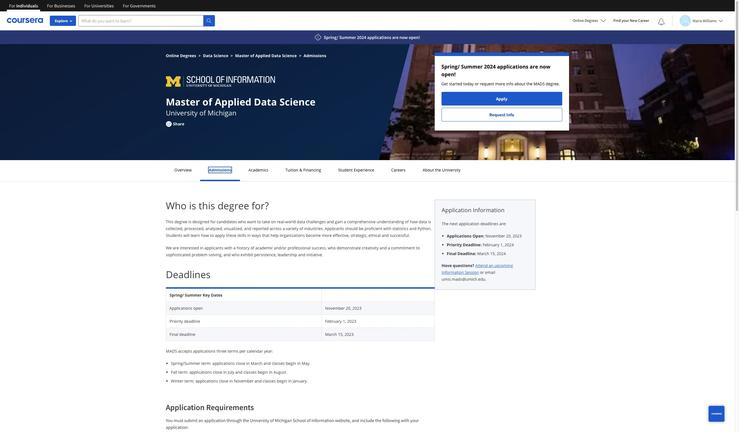 Task type: vqa. For each thing, say whether or not it's contained in the screenshot.
left summer
yes



Task type: describe. For each thing, give the bounding box(es) containing it.
tuition & financing link
[[284, 167, 323, 173]]

are inside we are interested in applicants with a history of academic and/or professional success, who demonstrate creativity and a commitment to sophisticated problem solving, and who exhibit persistence, leadership and initiative.
[[173, 245, 179, 251]]

degree.
[[546, 81, 560, 87]]

begin for january.
[[277, 379, 287, 384]]

1 vertical spatial are
[[530, 63, 538, 70]]

0 vertical spatial how
[[410, 219, 418, 225]]

with inside this degree is designed for candidates who want to take on real-world data challenges and gain a comprehensive understanding of how data is collected, processed, analyzed, visualized, and reported across a variety of industries. applicants should be proficient with statistics and python. students will learn how to apply these skills in ways that help organizations become more effective, strategic, ethical and successful.
[[383, 226, 391, 232]]

degree inside this degree is designed for candidates who want to take on real-world data challenges and gain a comprehensive understanding of how data is collected, processed, analyzed, visualized, and reported across a variety of industries. applicants should be proficient with statistics and python. students will learn how to apply these skills in ways that help organizations become more effective, strategic, ethical and successful.
[[174, 219, 187, 225]]

for for businesses
[[47, 3, 53, 9]]

for for universities
[[84, 3, 91, 9]]

0 vertical spatial to
[[257, 219, 261, 225]]

spring/summer term: applications close in march and classes begin in may.
[[171, 361, 311, 367]]

march 15, 2023
[[325, 332, 354, 337]]

for?
[[252, 199, 269, 212]]

online degrees
[[573, 18, 598, 23]]

accepts
[[178, 349, 192, 354]]

initiative.
[[306, 252, 323, 258]]

in down 'calendar'
[[246, 361, 250, 367]]

may.
[[302, 361, 311, 367]]

get started today or request more info about the mads degree.
[[442, 81, 560, 87]]

and right creativity
[[380, 245, 387, 251]]

academics
[[249, 167, 268, 173]]

list containing applications open:
[[444, 233, 528, 257]]

apply
[[215, 233, 225, 238]]

or inside or email umsi.mads@umich.edu.
[[480, 270, 484, 275]]

term: for spring/summer
[[201, 361, 211, 367]]

banner navigation
[[5, 0, 160, 16]]

overview
[[174, 167, 192, 173]]

professional
[[288, 245, 311, 251]]

0 vertical spatial more
[[495, 81, 505, 87]]

1 horizontal spatial spring/ summer 2024 applications are now open!
[[442, 63, 551, 78]]

and right july
[[235, 370, 243, 375]]

2024 inside the spring/ summer 2024 applications are now open!
[[484, 63, 496, 70]]

across
[[270, 226, 282, 232]]

about the university
[[423, 167, 461, 173]]

persistence,
[[254, 252, 277, 258]]

an inside you must submit an application through the university of michigan school of information website, and include the following with your application:
[[199, 418, 203, 424]]

maria williams button
[[672, 15, 723, 26]]

is up the python.
[[428, 219, 431, 225]]

begin for august.
[[258, 370, 268, 375]]

share
[[173, 121, 184, 127]]

the next application deadlines are:
[[442, 221, 507, 227]]

2 horizontal spatial information
[[473, 206, 505, 214]]

january.
[[293, 379, 308, 384]]

0 horizontal spatial now
[[400, 34, 408, 40]]

priority deadline: february 1, 2024
[[447, 242, 514, 248]]

williams
[[703, 18, 717, 23]]

become
[[306, 233, 321, 238]]

who
[[166, 199, 187, 212]]

will
[[183, 233, 190, 238]]

a down real-
[[283, 226, 285, 232]]

november 20, 2023
[[325, 306, 362, 311]]

in left january.
[[288, 379, 292, 384]]

0 horizontal spatial open!
[[409, 34, 420, 40]]

businesses
[[54, 3, 75, 9]]

deadline for final deadline
[[179, 332, 195, 337]]

0 horizontal spatial 15,
[[338, 332, 344, 337]]

email
[[485, 270, 495, 275]]

interested
[[180, 245, 199, 251]]

list item containing priority deadline:
[[447, 242, 528, 248]]

and up applicants
[[327, 219, 334, 225]]

find your new career link
[[611, 17, 652, 24]]

a left history
[[233, 245, 236, 251]]

1 horizontal spatial applied
[[255, 53, 270, 58]]

tuition
[[286, 167, 298, 173]]

have
[[442, 263, 452, 269]]

final for final deadline: march 15, 2024
[[447, 251, 457, 257]]

20, inside list item
[[506, 234, 512, 239]]

0 horizontal spatial march
[[251, 361, 263, 367]]

effective,
[[333, 233, 350, 238]]

0 horizontal spatial how
[[201, 233, 209, 238]]

university inside master of applied data science university of michigan
[[166, 108, 198, 118]]

successful.
[[390, 233, 410, 238]]

close for july
[[213, 370, 222, 375]]

applications for fall term: applications close in july and classes begin in august.
[[189, 370, 212, 375]]

list containing spring/summer term: applications close in march and classes begin in may.
[[168, 361, 435, 384]]

winter term: applications close in november and classes begin in january. list item
[[171, 378, 435, 384]]

governments
[[130, 3, 156, 9]]

priority for priority deadline
[[170, 319, 183, 324]]

attend an upcoming information session link
[[442, 263, 513, 275]]

ways
[[252, 233, 261, 238]]

students
[[166, 233, 182, 238]]

1 horizontal spatial your
[[622, 18, 629, 23]]

calendar
[[247, 349, 263, 354]]

priority deadline
[[170, 319, 200, 324]]

for individuals
[[9, 3, 38, 9]]

and inside you must submit an application through the university of michigan school of information website, and include the following with your application:
[[352, 418, 359, 424]]

0 horizontal spatial 1,
[[343, 319, 346, 324]]

online degrees > data science > master of applied data science > admissions
[[166, 53, 326, 58]]

with inside we are interested in applicants with a history of academic and/or professional success, who demonstrate creativity and a commitment to sophisticated problem solving, and who exhibit persistence, leadership and initiative.
[[224, 245, 232, 251]]

and down want on the bottom left
[[244, 226, 251, 232]]

designed
[[192, 219, 209, 225]]

application information
[[442, 206, 505, 214]]

1 horizontal spatial master
[[235, 53, 249, 58]]

your inside you must submit an application through the university of michigan school of information website, and include the following with your application:
[[410, 418, 419, 424]]

and left the python.
[[410, 226, 417, 232]]

deadlines
[[166, 268, 211, 281]]

mads accepts applications three terms per calendar year:
[[166, 349, 273, 354]]

session
[[465, 270, 479, 275]]

academic
[[255, 245, 273, 251]]

final for final deadline
[[170, 332, 178, 337]]

for for individuals
[[9, 3, 15, 9]]

online degrees button
[[569, 14, 611, 27]]

get
[[442, 81, 448, 87]]

close for november
[[219, 379, 228, 384]]

in left july
[[223, 370, 227, 375]]

world
[[285, 219, 296, 225]]

spring/ inside the spring/ summer 2024 applications are now open!
[[442, 63, 460, 70]]

maria williams
[[693, 18, 717, 23]]

1 horizontal spatial application
[[459, 221, 480, 227]]

in left may. in the bottom of the page
[[297, 361, 301, 367]]

info
[[506, 81, 514, 87]]

1 horizontal spatial are
[[392, 34, 399, 40]]

summer inside the spring/ summer 2024 applications are now open!
[[461, 63, 483, 70]]

explore button
[[50, 16, 76, 26]]

1 horizontal spatial summer
[[339, 34, 356, 40]]

apply button
[[442, 92, 562, 106]]

1 horizontal spatial mads
[[534, 81, 545, 87]]

master of applied data science university of michigan
[[166, 95, 316, 118]]

applications for mads accepts applications three terms per calendar year:
[[193, 349, 216, 354]]

0 horizontal spatial 20,
[[346, 306, 352, 311]]

show notifications image
[[658, 19, 665, 25]]

degrees for online degrees > data science > master of applied data science > admissions
[[180, 53, 196, 58]]

1 data from the left
[[297, 219, 305, 225]]

&
[[299, 167, 302, 173]]

list item containing applications open:
[[447, 233, 528, 239]]

data science link
[[203, 53, 228, 58]]

0 horizontal spatial summer
[[185, 293, 202, 298]]

share button
[[166, 121, 193, 127]]

in down july
[[229, 379, 233, 384]]

to inside we are interested in applicants with a history of academic and/or professional success, who demonstrate creativity and a commitment to sophisticated problem solving, and who exhibit persistence, leadership and initiative.
[[416, 245, 420, 251]]

these
[[226, 233, 236, 238]]

spring/summer
[[171, 361, 200, 367]]

year:
[[264, 349, 273, 354]]

include
[[360, 418, 374, 424]]

processed,
[[184, 226, 205, 232]]

visualized,
[[224, 226, 243, 232]]

spring/summer term: applications close in march and classes begin in may. list item
[[171, 361, 435, 367]]

must
[[174, 418, 183, 424]]

michigan inside master of applied data science university of michigan
[[208, 108, 237, 118]]

applications for spring/summer term: applications close in march and classes begin in may.
[[212, 361, 235, 367]]

you must submit an application through the university of michigan school of information website, and include the following with your application:
[[166, 418, 419, 431]]

information inside you must submit an application through the university of michigan school of information website, and include the following with your application:
[[312, 418, 334, 424]]

february inside list item
[[483, 242, 500, 248]]

master inside master of applied data science university of michigan
[[166, 95, 200, 109]]

careers link
[[390, 167, 407, 173]]

strategic,
[[351, 233, 368, 238]]

the
[[442, 221, 449, 227]]

who inside this degree is designed for candidates who want to take on real-world data challenges and gain a comprehensive understanding of how data is collected, processed, analyzed, visualized, and reported across a variety of industries. applicants should be proficient with statistics and python. students will learn how to apply these skills in ways that help organizations become more effective, strategic, ethical and successful.
[[238, 219, 246, 225]]

success,
[[312, 245, 327, 251]]

information inside attend an upcoming information session
[[442, 270, 464, 275]]

fall term: applications close in july and classes begin in august. list item
[[171, 370, 435, 376]]

for
[[210, 219, 216, 225]]

1 horizontal spatial november
[[325, 306, 345, 311]]

1 vertical spatial mads
[[166, 349, 177, 354]]

have questions?
[[442, 263, 474, 269]]

attend an upcoming information session
[[442, 263, 513, 275]]

and inside 'list item'
[[255, 379, 262, 384]]

info
[[506, 112, 514, 118]]

science for applied
[[280, 95, 316, 109]]

academics link
[[247, 167, 270, 173]]

in inside we are interested in applicants with a history of academic and/or professional success, who demonstrate creativity and a commitment to sophisticated problem solving, and who exhibit persistence, leadership and initiative.
[[200, 245, 203, 251]]

online for online degrees
[[573, 18, 584, 23]]

an inside attend an upcoming information session
[[489, 263, 494, 269]]

applications for applications open: november 20, 2023
[[447, 234, 472, 239]]

classes for july
[[244, 370, 257, 375]]

deadline: for priority deadline:
[[463, 242, 482, 248]]



Task type: locate. For each thing, give the bounding box(es) containing it.
for governments
[[123, 3, 156, 9]]

november down july
[[234, 379, 254, 384]]

0 vertical spatial march
[[477, 251, 489, 257]]

the
[[527, 81, 533, 87], [435, 167, 441, 173], [243, 418, 249, 424], [375, 418, 382, 424]]

1 horizontal spatial an
[[489, 263, 494, 269]]

or down attend
[[480, 270, 484, 275]]

is
[[189, 199, 196, 212], [188, 219, 191, 225], [428, 219, 431, 225]]

1 vertical spatial deadline
[[179, 332, 195, 337]]

proficient
[[365, 226, 382, 232]]

2 horizontal spatial >
[[299, 53, 301, 58]]

1 > from the left
[[198, 53, 201, 58]]

your right find
[[622, 18, 629, 23]]

for left universities
[[84, 3, 91, 9]]

history
[[237, 245, 250, 251]]

data for applied
[[254, 95, 277, 109]]

0 vertical spatial summer
[[339, 34, 356, 40]]

1 vertical spatial applications
[[170, 306, 192, 311]]

fall term: applications close in july and classes begin in august.
[[171, 370, 287, 375]]

school
[[293, 418, 306, 424]]

final down priority deadline in the bottom of the page
[[170, 332, 178, 337]]

reported
[[252, 226, 269, 232]]

2 > from the left
[[231, 53, 233, 58]]

classes for march
[[272, 361, 285, 367]]

priority up final deadline
[[170, 319, 183, 324]]

to
[[257, 219, 261, 225], [210, 233, 214, 238], [416, 245, 420, 251]]

list item down 'applications open: november 20, 2023'
[[447, 242, 528, 248]]

mads left accepts
[[166, 349, 177, 354]]

20,
[[506, 234, 512, 239], [346, 306, 352, 311]]

february down 'applications open: november 20, 2023'
[[483, 242, 500, 248]]

with down these
[[224, 245, 232, 251]]

applicants
[[204, 245, 223, 251]]

application inside you must submit an application through the university of michigan school of information website, and include the following with your application:
[[204, 418, 226, 424]]

0 horizontal spatial mads
[[166, 349, 177, 354]]

dates
[[211, 293, 222, 298]]

begin for may.
[[286, 361, 296, 367]]

find
[[614, 18, 621, 23]]

collected,
[[166, 226, 183, 232]]

applications open
[[170, 306, 203, 311]]

university of michigan image
[[166, 73, 279, 87]]

application requirements
[[166, 403, 254, 413]]

terms
[[228, 349, 239, 354]]

applied
[[255, 53, 270, 58], [215, 95, 251, 109]]

march down 'calendar'
[[251, 361, 263, 367]]

1 vertical spatial admissions
[[209, 167, 231, 173]]

2 vertical spatial term:
[[184, 379, 195, 384]]

university up share button
[[166, 108, 198, 118]]

a left commitment
[[388, 245, 390, 251]]

who left want on the bottom left
[[238, 219, 246, 225]]

information down have questions?
[[442, 270, 464, 275]]

final
[[447, 251, 457, 257], [170, 332, 178, 337]]

0 vertical spatial degree
[[218, 199, 249, 212]]

3 for from the left
[[84, 3, 91, 9]]

final up 'have'
[[447, 251, 457, 257]]

is up processed,
[[188, 219, 191, 225]]

data for >
[[203, 53, 213, 58]]

2 vertical spatial spring/
[[170, 293, 184, 298]]

application up next
[[442, 206, 472, 214]]

degree
[[218, 199, 249, 212], [174, 219, 187, 225]]

0 horizontal spatial information
[[312, 418, 334, 424]]

0 vertical spatial are
[[392, 34, 399, 40]]

information up deadlines
[[473, 206, 505, 214]]

term: inside 'list item'
[[184, 379, 195, 384]]

open
[[193, 306, 203, 311]]

1 vertical spatial or
[[480, 270, 484, 275]]

classes for november
[[263, 379, 276, 384]]

more down applicants
[[322, 233, 332, 238]]

in inside this degree is designed for candidates who want to take on real-world data challenges and gain a comprehensive understanding of how data is collected, processed, analyzed, visualized, and reported across a variety of industries. applicants should be proficient with statistics and python. students will learn how to apply these skills in ways that help organizations become more effective, strategic, ethical and successful.
[[247, 233, 251, 238]]

for for governments
[[123, 3, 129, 9]]

1, inside list item
[[501, 242, 504, 248]]

university inside you must submit an application through the university of michigan school of information website, and include the following with your application:
[[250, 418, 269, 424]]

list item
[[447, 233, 528, 239], [447, 242, 528, 248], [447, 251, 528, 257]]

applications for winter term: applications close in november and classes begin in january.
[[196, 379, 218, 384]]

to down analyzed,
[[210, 233, 214, 238]]

final deadline
[[170, 332, 195, 337]]

request info
[[489, 112, 514, 118]]

1 vertical spatial spring/
[[442, 63, 460, 70]]

4 for from the left
[[123, 3, 129, 9]]

1 vertical spatial degree
[[174, 219, 187, 225]]

2 vertical spatial who
[[232, 252, 240, 258]]

to right commitment
[[416, 245, 420, 251]]

2 horizontal spatial university
[[442, 167, 461, 173]]

started
[[449, 81, 462, 87]]

online for online degrees > data science > master of applied data science > admissions
[[166, 53, 179, 58]]

february up march 15, 2023
[[325, 319, 342, 324]]

0 horizontal spatial degrees
[[180, 53, 196, 58]]

application down application information
[[459, 221, 480, 227]]

list item containing final deadline:
[[447, 251, 528, 257]]

in up problem
[[200, 245, 203, 251]]

1 vertical spatial information
[[442, 270, 464, 275]]

2 horizontal spatial spring/
[[442, 63, 460, 70]]

take
[[262, 219, 270, 225]]

0 vertical spatial 20,
[[506, 234, 512, 239]]

maria
[[693, 18, 702, 23]]

for left individuals
[[9, 3, 15, 9]]

final deadline: march 15, 2024
[[447, 251, 506, 257]]

0 horizontal spatial are
[[173, 245, 179, 251]]

open! inside the spring/ summer 2024 applications are now open!
[[442, 71, 456, 78]]

0 vertical spatial information
[[473, 206, 505, 214]]

in
[[247, 233, 251, 238], [200, 245, 203, 251], [246, 361, 250, 367], [297, 361, 301, 367], [223, 370, 227, 375], [269, 370, 272, 375], [229, 379, 233, 384], [288, 379, 292, 384]]

0 vertical spatial application
[[442, 206, 472, 214]]

degree up collected,
[[174, 219, 187, 225]]

skills
[[237, 233, 246, 238]]

term: for fall
[[178, 370, 188, 375]]

2 data from the left
[[419, 219, 427, 225]]

0 vertical spatial begin
[[286, 361, 296, 367]]

in right skills
[[247, 233, 251, 238]]

0 vertical spatial an
[[489, 263, 494, 269]]

2023 for february 1, 2023
[[347, 319, 356, 324]]

november down deadlines
[[486, 234, 505, 239]]

umsi.mads@umich.edu.
[[442, 277, 487, 282]]

application for application information
[[442, 206, 472, 214]]

1 vertical spatial 1,
[[343, 319, 346, 324]]

0 vertical spatial list
[[444, 233, 528, 257]]

of inside we are interested in applicants with a history of academic and/or professional success, who demonstrate creativity and a commitment to sophisticated problem solving, and who exhibit persistence, leadership and initiative.
[[251, 245, 254, 251]]

1 horizontal spatial data
[[419, 219, 427, 225]]

winter
[[171, 379, 183, 384]]

1 vertical spatial application
[[166, 403, 205, 413]]

today
[[463, 81, 474, 87]]

individuals
[[16, 3, 38, 9]]

1 horizontal spatial spring/
[[324, 34, 338, 40]]

0 horizontal spatial an
[[199, 418, 203, 424]]

priority down next
[[447, 242, 462, 248]]

0 vertical spatial 15,
[[490, 251, 496, 257]]

applications down next
[[447, 234, 472, 239]]

more left info
[[495, 81, 505, 87]]

master of applied data science link
[[235, 53, 297, 58]]

close down per on the bottom left of page
[[236, 361, 245, 367]]

mads left degree. on the right top
[[534, 81, 545, 87]]

deadline: up final deadline: march 15, 2024
[[463, 242, 482, 248]]

in left august.
[[269, 370, 272, 375]]

list item down priority deadline: february 1, 2024 on the right
[[447, 251, 528, 257]]

1 horizontal spatial more
[[495, 81, 505, 87]]

want
[[247, 219, 256, 225]]

2 for from the left
[[47, 3, 53, 9]]

0 vertical spatial michigan
[[208, 108, 237, 118]]

begin up august.
[[286, 361, 296, 367]]

with right following
[[401, 418, 409, 424]]

student experience link
[[337, 167, 376, 173]]

15, down the february 1, 2023
[[338, 332, 344, 337]]

spring/
[[324, 34, 338, 40], [442, 63, 460, 70], [170, 293, 184, 298]]

university right through
[[250, 418, 269, 424]]

python.
[[418, 226, 432, 232]]

0 vertical spatial master
[[235, 53, 249, 58]]

website,
[[335, 418, 351, 424]]

deadline
[[184, 319, 200, 324], [179, 332, 195, 337]]

march down the february 1, 2023
[[325, 332, 337, 337]]

attend
[[475, 263, 488, 269]]

0 vertical spatial list item
[[447, 233, 528, 239]]

0 vertical spatial final
[[447, 251, 457, 257]]

1 horizontal spatial march
[[325, 332, 337, 337]]

november inside 'list item'
[[234, 379, 254, 384]]

1 vertical spatial to
[[210, 233, 214, 238]]

application:
[[166, 425, 189, 431]]

20, up the february 1, 2023
[[346, 306, 352, 311]]

0 horizontal spatial online
[[166, 53, 179, 58]]

application
[[442, 206, 472, 214], [166, 403, 205, 413]]

applications inside spring/summer term: applications close in march and classes begin in may. list item
[[212, 361, 235, 367]]

should
[[345, 226, 358, 232]]

michigan
[[208, 108, 237, 118], [275, 418, 292, 424]]

and/or
[[274, 245, 287, 251]]

0 horizontal spatial more
[[322, 233, 332, 238]]

challenges
[[306, 219, 326, 225]]

1 horizontal spatial to
[[257, 219, 261, 225]]

degrees for online degrees
[[585, 18, 598, 23]]

2 list item from the top
[[447, 242, 528, 248]]

who right success,
[[328, 245, 336, 251]]

deadline for priority deadline
[[184, 319, 200, 324]]

organizations
[[280, 233, 305, 238]]

application up submit
[[166, 403, 205, 413]]

0 vertical spatial application
[[459, 221, 480, 227]]

request
[[480, 81, 494, 87]]

learn
[[191, 233, 200, 238]]

2 horizontal spatial are
[[530, 63, 538, 70]]

classes down spring/summer term: applications close in march and classes begin in may.
[[244, 370, 257, 375]]

1 vertical spatial summer
[[461, 63, 483, 70]]

how right "learn"
[[201, 233, 209, 238]]

november up the february 1, 2023
[[325, 306, 345, 311]]

fall
[[171, 370, 177, 375]]

analyzed,
[[206, 226, 223, 232]]

admissions link
[[207, 167, 233, 173]]

and down year:
[[264, 361, 271, 367]]

applications for applications open
[[170, 306, 192, 311]]

and right solving,
[[224, 252, 231, 258]]

michigan inside you must submit an application through the university of michigan school of information website, and include the following with your application:
[[275, 418, 292, 424]]

1 horizontal spatial university
[[250, 418, 269, 424]]

priority for priority deadline: february 1, 2024
[[447, 242, 462, 248]]

november
[[486, 234, 505, 239], [325, 306, 345, 311], [234, 379, 254, 384]]

deadline: for final deadline:
[[458, 251, 476, 257]]

about the university link
[[421, 167, 462, 173]]

with down understanding
[[383, 226, 391, 232]]

0 vertical spatial november
[[486, 234, 505, 239]]

1 vertical spatial your
[[410, 418, 419, 424]]

variety
[[286, 226, 299, 232]]

deadline down applications open
[[184, 319, 200, 324]]

0 horizontal spatial master
[[166, 95, 200, 109]]

1 vertical spatial applied
[[215, 95, 251, 109]]

with inside you must submit an application through the university of michigan school of information website, and include the following with your application:
[[401, 418, 409, 424]]

degrees inside dropdown button
[[585, 18, 598, 23]]

1, down november 20, 2023
[[343, 319, 346, 324]]

2023 for november 20, 2023
[[353, 306, 362, 311]]

2 horizontal spatial to
[[416, 245, 420, 251]]

applications inside the spring/ summer 2024 applications are now open!
[[497, 63, 529, 70]]

degrees left find
[[585, 18, 598, 23]]

2 vertical spatial november
[[234, 379, 254, 384]]

and right ethical
[[382, 233, 389, 238]]

an up email on the right bottom of page
[[489, 263, 494, 269]]

1 vertical spatial march
[[325, 332, 337, 337]]

1 vertical spatial open!
[[442, 71, 456, 78]]

online degrees link
[[166, 53, 196, 58]]

0 horizontal spatial admissions
[[209, 167, 231, 173]]

1 vertical spatial how
[[201, 233, 209, 238]]

term: down spring/summer
[[178, 370, 188, 375]]

2 vertical spatial close
[[219, 379, 228, 384]]

master up share button
[[166, 95, 200, 109]]

term: right winter on the left of page
[[184, 379, 195, 384]]

university right about
[[442, 167, 461, 173]]

information left 'website,'
[[312, 418, 334, 424]]

close for march
[[236, 361, 245, 367]]

we
[[166, 245, 172, 251]]

classes up august.
[[272, 361, 285, 367]]

1 horizontal spatial priority
[[447, 242, 462, 248]]

0 horizontal spatial >
[[198, 53, 201, 58]]

0 vertical spatial your
[[622, 18, 629, 23]]

0 horizontal spatial list
[[168, 361, 435, 384]]

0 horizontal spatial november
[[234, 379, 254, 384]]

your
[[622, 18, 629, 23], [410, 418, 419, 424]]

term: down mads accepts applications three terms per calendar year:
[[201, 361, 211, 367]]

science for >
[[214, 53, 228, 58]]

applied inside master of applied data science university of michigan
[[215, 95, 251, 109]]

None search field
[[78, 15, 215, 26]]

begin inside 'list item'
[[277, 379, 287, 384]]

applications inside fall term: applications close in july and classes begin in august. list item
[[189, 370, 212, 375]]

deadline: up questions?
[[458, 251, 476, 257]]

15, down priority deadline: february 1, 2024 on the right
[[490, 251, 496, 257]]

are
[[392, 34, 399, 40], [530, 63, 538, 70], [173, 245, 179, 251]]

is left 'this' at the left top of page
[[189, 199, 196, 212]]

1 horizontal spatial or
[[480, 270, 484, 275]]

term: for winter
[[184, 379, 195, 384]]

2 vertical spatial summer
[[185, 293, 202, 298]]

data
[[203, 53, 213, 58], [272, 53, 281, 58], [254, 95, 277, 109]]

1 list item from the top
[[447, 233, 528, 239]]

15, inside list item
[[490, 251, 496, 257]]

0 horizontal spatial spring/ summer 2024 applications are now open!
[[324, 34, 420, 40]]

1, down 'applications open: november 20, 2023'
[[501, 242, 504, 248]]

1 horizontal spatial degree
[[218, 199, 249, 212]]

close down fall term: applications close in july and classes begin in august.
[[219, 379, 228, 384]]

begin left august.
[[258, 370, 268, 375]]

0 vertical spatial spring/ summer 2024 applications are now open!
[[324, 34, 420, 40]]

for universities
[[84, 3, 114, 9]]

march down priority deadline: february 1, 2024 on the right
[[477, 251, 489, 257]]

2023 for march 15, 2023
[[345, 332, 354, 337]]

1 vertical spatial final
[[170, 332, 178, 337]]

master right data science link
[[235, 53, 249, 58]]

1 vertical spatial who
[[328, 245, 336, 251]]

data right world
[[297, 219, 305, 225]]

online inside dropdown button
[[573, 18, 584, 23]]

1 horizontal spatial open!
[[442, 71, 456, 78]]

and left include
[[352, 418, 359, 424]]

ethical
[[369, 233, 381, 238]]

term:
[[201, 361, 211, 367], [178, 370, 188, 375], [184, 379, 195, 384]]

data inside master of applied data science university of michigan
[[254, 95, 277, 109]]

list
[[444, 233, 528, 257], [168, 361, 435, 384]]

february 1, 2023
[[325, 319, 356, 324]]

begin
[[286, 361, 296, 367], [258, 370, 268, 375], [277, 379, 287, 384]]

0 vertical spatial deadline:
[[463, 242, 482, 248]]

close inside 'list item'
[[219, 379, 228, 384]]

0 vertical spatial or
[[475, 81, 479, 87]]

list item up priority deadline: february 1, 2024 on the right
[[447, 233, 528, 239]]

data up the python.
[[419, 219, 427, 225]]

1 vertical spatial online
[[166, 53, 179, 58]]

degree up candidates
[[218, 199, 249, 212]]

3 > from the left
[[299, 53, 301, 58]]

applications up priority deadline in the bottom of the page
[[170, 306, 192, 311]]

and
[[327, 219, 334, 225], [244, 226, 251, 232], [410, 226, 417, 232], [382, 233, 389, 238], [380, 245, 387, 251], [224, 252, 231, 258], [298, 252, 305, 258], [264, 361, 271, 367], [235, 370, 243, 375], [255, 379, 262, 384], [352, 418, 359, 424]]

and down professional
[[298, 252, 305, 258]]

more inside this degree is designed for candidates who want to take on real-world data challenges and gain a comprehensive understanding of how data is collected, processed, analyzed, visualized, and reported across a variety of industries. applicants should be proficient with statistics and python. students will learn how to apply these skills in ways that help organizations become more effective, strategic, ethical and successful.
[[322, 233, 332, 238]]

following
[[382, 418, 400, 424]]

to left take
[[257, 219, 261, 225]]

close left july
[[213, 370, 222, 375]]

submit
[[184, 418, 198, 424]]

application for application requirements
[[166, 403, 205, 413]]

What do you want to learn? text field
[[78, 15, 204, 26]]

0 horizontal spatial applications
[[170, 306, 192, 311]]

2 vertical spatial classes
[[263, 379, 276, 384]]

science inside master of applied data science university of michigan
[[280, 95, 316, 109]]

degrees left data science link
[[180, 53, 196, 58]]

february
[[483, 242, 500, 248], [325, 319, 342, 324]]

0 vertical spatial mads
[[534, 81, 545, 87]]

an
[[489, 263, 494, 269], [199, 418, 203, 424]]

0 vertical spatial admissions
[[304, 53, 326, 58]]

a right "gain"
[[344, 219, 346, 225]]

your right following
[[410, 418, 419, 424]]

1 horizontal spatial applications
[[447, 234, 472, 239]]

1 vertical spatial master
[[166, 95, 200, 109]]

understanding
[[377, 219, 404, 225]]

be
[[359, 226, 364, 232]]

1 for from the left
[[9, 3, 15, 9]]

for left businesses
[[47, 3, 53, 9]]

deadlines
[[481, 221, 498, 227]]

how up the python.
[[410, 219, 418, 225]]

2 horizontal spatial with
[[401, 418, 409, 424]]

applications inside the "winter term: applications close in november and classes begin in january." 'list item'
[[196, 379, 218, 384]]

0 vertical spatial term:
[[201, 361, 211, 367]]

an right submit
[[199, 418, 203, 424]]

3 list item from the top
[[447, 251, 528, 257]]

questions?
[[453, 263, 474, 269]]

application down application requirements
[[204, 418, 226, 424]]

coursera image
[[7, 16, 43, 25]]

experience
[[354, 167, 374, 173]]

2 vertical spatial march
[[251, 361, 263, 367]]

deadline:
[[463, 242, 482, 248], [458, 251, 476, 257]]

0 horizontal spatial february
[[325, 319, 342, 324]]

with
[[383, 226, 391, 232], [224, 245, 232, 251], [401, 418, 409, 424]]

2 horizontal spatial march
[[477, 251, 489, 257]]

careers
[[391, 167, 406, 173]]

open:
[[473, 234, 485, 239]]

1 vertical spatial more
[[322, 233, 332, 238]]

1 horizontal spatial now
[[540, 63, 551, 70]]

2 vertical spatial are
[[173, 245, 179, 251]]

deadline down priority deadline in the bottom of the page
[[179, 332, 195, 337]]

1 horizontal spatial 15,
[[490, 251, 496, 257]]

this
[[199, 199, 215, 212]]

classes inside 'list item'
[[263, 379, 276, 384]]



